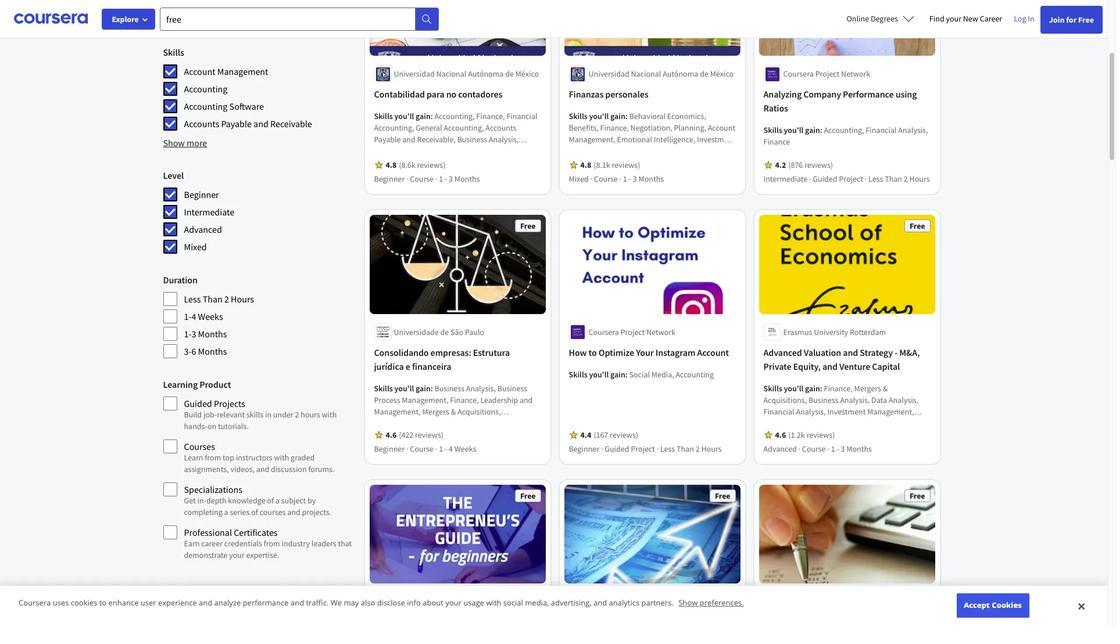 Task type: vqa. For each thing, say whether or not it's contained in the screenshot.


Task type: locate. For each thing, give the bounding box(es) containing it.
0 horizontal spatial less
[[184, 294, 201, 305]]

universidad
[[394, 69, 435, 79], [589, 69, 630, 79], [589, 597, 630, 608]]

& up data
[[883, 384, 888, 394]]

guided for analyzing
[[813, 174, 838, 185]]

2 horizontal spatial coursera
[[783, 69, 814, 79]]

0 vertical spatial coursera project network
[[783, 69, 870, 79]]

1 horizontal spatial mixed
[[569, 174, 589, 185]]

1 vertical spatial strategy,
[[843, 419, 873, 429]]

join
[[1049, 15, 1065, 25]]

1 more from the top
[[187, 14, 207, 26]]

& inside the finance, mergers & acquisitions, business analysis, data analysis, financial analysis, investment management, accounting, marketing, strategy, strategy and operations, game theory
[[883, 384, 888, 394]]

finance, mergers & acquisitions, business analysis, data analysis, financial analysis, investment management, accounting, marketing, strategy, strategy and operations, game theory
[[764, 384, 919, 441]]

and inside the finance, mergers & acquisitions, business analysis, data analysis, financial analysis, investment management, accounting, marketing, strategy, strategy and operations, game theory
[[904, 419, 917, 429]]

0 vertical spatial hours
[[910, 174, 930, 185]]

planning, up beginner · course · 1 - 3 months
[[374, 158, 406, 168]]

and inside behavioral economics, benefits, finance, negotiation, planning, account management, emotional intelligence, investment management, strategy, strategy and operations
[[678, 146, 692, 157]]

1 vertical spatial from
[[264, 539, 280, 549]]

to right how
[[589, 347, 597, 359]]

0 horizontal spatial a
[[224, 508, 228, 518]]

your down credentials
[[229, 551, 245, 561]]

0 horizontal spatial intermediate
[[184, 206, 234, 218]]

skills down contabilidad
[[374, 111, 393, 122]]

1 horizontal spatial universidad nacional autónoma de méxico
[[589, 69, 734, 79]]

show more for 1st 'show more' button
[[163, 14, 207, 26]]

beginner for how to optimize your instagram account
[[569, 444, 600, 455]]

de right 'info'
[[433, 597, 441, 608]]

skills you'll gain : for analyzing
[[764, 125, 824, 136]]

advanced
[[184, 224, 222, 235], [764, 347, 802, 359], [764, 444, 797, 455]]

accounting, up operational
[[444, 123, 484, 133]]

investment inside the finance, mergers & acquisitions, business analysis, data analysis, financial analysis, investment management, accounting, marketing, strategy, strategy and operations, game theory
[[828, 407, 866, 417]]

skills you'll gain : for advanced
[[764, 384, 824, 394]]

1 vertical spatial show
[[163, 137, 185, 149]]

coursera up optimize
[[589, 327, 619, 338]]

1 méxico from the left
[[516, 69, 539, 79]]

guided for how
[[605, 444, 629, 455]]

mixed down 4.8 (8.1k reviews) at the right of the page
[[569, 174, 589, 185]]

1 horizontal spatial mergers
[[854, 384, 881, 394]]

for
[[1066, 15, 1077, 25]]

management down operational
[[437, 158, 482, 168]]

accounting software
[[184, 101, 264, 112]]

hours
[[910, 174, 930, 185], [231, 294, 254, 305], [701, 444, 722, 455]]

business
[[457, 135, 487, 145], [435, 384, 465, 394], [498, 384, 527, 394], [809, 395, 839, 406]]

to
[[589, 347, 597, 359], [99, 599, 106, 609]]

0 horizontal spatial nacional
[[436, 69, 467, 79]]

course for para
[[410, 174, 434, 185]]

analysis, left data
[[840, 395, 870, 406]]

universidad nacional autónoma de méxico for para
[[394, 69, 539, 79]]

2 nacional from the left
[[631, 69, 661, 79]]

analysis, right data
[[889, 395, 919, 406]]

1 vertical spatial more
[[187, 137, 207, 149]]

0 vertical spatial coursera
[[783, 69, 814, 79]]

regulations
[[374, 419, 414, 429]]

2 autónoma from the left
[[663, 69, 699, 79]]

coursera
[[783, 69, 814, 79], [589, 327, 619, 338], [19, 599, 51, 609]]

2 inside duration group
[[224, 294, 229, 305]]

0 vertical spatial your
[[946, 13, 962, 24]]

1 show more button from the top
[[163, 13, 207, 27]]

months down operational
[[455, 174, 480, 185]]

universidad nacional autónoma de méxico
[[394, 69, 539, 79], [589, 69, 734, 79]]

andes
[[653, 597, 674, 608]]

0 horizontal spatial payable
[[221, 118, 252, 130]]

2 vertical spatial your
[[445, 599, 462, 609]]

advanced up private
[[764, 347, 802, 359]]

gain for consolidando empresas: estrutura jurídica e financeira
[[416, 384, 431, 394]]

0 horizontal spatial autónoma
[[468, 69, 504, 79]]

process
[[374, 395, 400, 406]]

mergers up data
[[854, 384, 881, 394]]

strategy inside behavioral economics, benefits, finance, negotiation, planning, account management, emotional intelligence, investment management, strategy, strategy and operations
[[649, 146, 677, 157]]

4.8 for finanzas
[[581, 160, 591, 171]]

1 vertical spatial less
[[184, 294, 201, 305]]

show right andes
[[679, 599, 698, 609]]

business up marketing,
[[809, 395, 839, 406]]

receivable
[[270, 118, 312, 130]]

negotiation, down "(422"
[[374, 442, 416, 452]]

1 vertical spatial intermediate
[[184, 206, 234, 218]]

mixed inside level "group"
[[184, 241, 207, 253]]

1 vertical spatial payable
[[374, 135, 401, 145]]

skills you'll gain : up finance
[[764, 125, 824, 136]]

level group
[[163, 169, 353, 255]]

benefits,
[[569, 123, 599, 133]]

0 horizontal spatial mixed
[[184, 241, 207, 253]]

1 horizontal spatial weeks
[[455, 444, 476, 455]]

2 professional from the top
[[184, 619, 232, 628]]

management up software
[[217, 66, 268, 77]]

: left behavioral
[[626, 111, 628, 122]]

autónoma up contadores
[[468, 69, 504, 79]]

strategy inside advanced valuation and strategy - m&a, private equity, and venture capital
[[860, 347, 893, 359]]

advanced inside advanced valuation and strategy - m&a, private equity, and venture capital
[[764, 347, 802, 359]]

1 horizontal spatial 4.6
[[775, 430, 786, 441]]

0 vertical spatial less
[[869, 174, 883, 185]]

operations, inside business analysis, business process management, finance, leadership and management, mergers & acquisitions, regulations and compliance, strategy and operations, entrepreneurial finance, negotiation, reinforcement learning, accounting
[[374, 430, 414, 441]]

1 horizontal spatial autónoma
[[663, 69, 699, 79]]

4.6 down regulations
[[386, 430, 397, 441]]

None search field
[[160, 7, 439, 31]]

: down analyzing company performance using ratios
[[820, 125, 823, 136]]

course for valuation
[[802, 444, 826, 455]]

1 universidad nacional autónoma de méxico from the left
[[394, 69, 539, 79]]

0 horizontal spatial accounts
[[184, 118, 219, 130]]

operations
[[693, 146, 731, 157]]

3 down operational
[[449, 174, 453, 185]]

reviews) up beginner · course · 1 - 4 weeks
[[415, 430, 444, 441]]

months for contabilidad para no contadores
[[455, 174, 480, 185]]

hours inside duration group
[[231, 294, 254, 305]]

you'll for advanced valuation and strategy - m&a, private equity, and venture capital
[[784, 384, 804, 394]]

operational
[[438, 146, 478, 157]]

analyzing company performance using ratios
[[764, 89, 917, 114]]

professional
[[184, 527, 232, 539], [184, 619, 232, 628]]

2 vertical spatial coursera
[[19, 599, 51, 609]]

- down theory
[[837, 444, 839, 455]]

0 horizontal spatial acquisitions,
[[458, 407, 501, 417]]

: for consolidando empresas: estrutura jurídica e financeira
[[431, 384, 433, 394]]

operations, for advanced valuation and strategy - m&a, private equity, and venture capital
[[764, 430, 803, 441]]

acquisitions, down private
[[764, 395, 807, 406]]

What do you want to learn? text field
[[160, 7, 416, 31]]

show more for second 'show more' button from the top of the page
[[163, 137, 207, 149]]

course down 4.6 (422 reviews)
[[410, 444, 434, 455]]

of down knowledge
[[251, 508, 258, 518]]

- for and
[[837, 444, 839, 455]]

coursera project network up 'your'
[[589, 327, 676, 338]]

accounting, inside accounting, financial analysis, finance
[[824, 125, 864, 136]]

1 horizontal spatial payable
[[374, 135, 401, 145]]

accounting inside business analysis, business process management, finance, leadership and management, mergers & acquisitions, regulations and compliance, strategy and operations, entrepreneurial finance, negotiation, reinforcement learning, accounting
[[503, 442, 541, 452]]

0 vertical spatial mergers
[[854, 384, 881, 394]]

skills you'll gain : social media, accounting
[[569, 370, 714, 380]]

1 4.6 from the left
[[386, 430, 397, 441]]

accounts inside accounting, finance, financial accounting, general accounting, accounts payable and receivable, business analysis, financial analysis, operational analysis, planning, account management
[[486, 123, 517, 133]]

analysis, up marketing,
[[796, 407, 826, 417]]

analysis, down using on the right top
[[898, 125, 928, 136]]

4 up the 1-3 months
[[192, 311, 196, 323]]

universidad up contabilidad
[[394, 69, 435, 79]]

skills you'll gain : for consolidando
[[374, 384, 435, 394]]

0 vertical spatial advanced
[[184, 224, 222, 235]]

0 vertical spatial &
[[883, 384, 888, 394]]

0 horizontal spatial &
[[451, 407, 456, 417]]

1 1- from the top
[[184, 311, 192, 323]]

de
[[505, 69, 514, 79], [700, 69, 709, 79], [440, 327, 449, 338], [433, 597, 441, 608], [631, 597, 640, 608]]

find
[[930, 13, 945, 24]]

1 horizontal spatial méxico
[[710, 69, 734, 79]]

months down emotional
[[639, 174, 664, 185]]

skills for finanzas personales
[[569, 111, 588, 122]]

0 vertical spatial from
[[205, 453, 221, 463]]

you'll for analyzing company performance using ratios
[[784, 125, 804, 136]]

strategy up learning,
[[475, 419, 503, 429]]

guided down learning product on the bottom of page
[[184, 398, 212, 410]]

with inside learn from top instructors with graded assignments, videos, and discussion forums.
[[274, 453, 289, 463]]

gain for analyzing company performance using ratios
[[805, 125, 820, 136]]

:
[[431, 111, 433, 122], [626, 111, 628, 122], [820, 125, 823, 136], [626, 370, 628, 380], [431, 384, 433, 394], [820, 384, 823, 394]]

1 vertical spatial than
[[203, 294, 223, 305]]

2 more from the top
[[187, 137, 207, 149]]

1 horizontal spatial &
[[883, 384, 888, 394]]

acquisitions, inside business analysis, business process management, finance, leadership and management, mergers & acquisitions, regulations and compliance, strategy and operations, entrepreneurial finance, negotiation, reinforcement learning, accounting
[[458, 407, 501, 417]]

advanced up the duration at the top
[[184, 224, 222, 235]]

social
[[503, 599, 523, 609]]

accounting up accounting software
[[184, 83, 228, 95]]

analysis, up 4.8 (8.6k reviews)
[[407, 146, 436, 157]]

analysis, up leadership
[[466, 384, 496, 394]]

1 professional from the top
[[184, 527, 232, 539]]

nacional up no
[[436, 69, 467, 79]]

payable inside skills group
[[221, 118, 252, 130]]

1 horizontal spatial investment
[[828, 407, 866, 417]]

2 horizontal spatial your
[[946, 13, 962, 24]]

mixed for mixed
[[184, 241, 207, 253]]

course for empresas:
[[410, 444, 434, 455]]

operations, inside the finance, mergers & acquisitions, business analysis, data analysis, financial analysis, investment management, accounting, marketing, strategy, strategy and operations, game theory
[[764, 430, 803, 441]]

may
[[344, 599, 359, 609]]

0 vertical spatial than
[[885, 174, 902, 185]]

beginner
[[374, 174, 405, 185], [184, 189, 219, 201], [374, 444, 405, 455], [569, 444, 600, 455]]

coursera project network up company
[[783, 69, 870, 79]]

4.6 for advanced valuation and strategy - m&a, private equity, and venture capital
[[775, 430, 786, 441]]

-
[[445, 174, 447, 185], [629, 174, 631, 185], [895, 347, 898, 359], [445, 444, 447, 455], [837, 444, 839, 455]]

1 vertical spatial investment
[[828, 407, 866, 417]]

1 horizontal spatial to
[[589, 347, 597, 359]]

0 vertical spatial network
[[841, 69, 870, 79]]

1 vertical spatial negotiation,
[[374, 442, 416, 452]]

1 vertical spatial mixed
[[184, 241, 207, 253]]

1 nacional from the left
[[436, 69, 467, 79]]

1 horizontal spatial management
[[437, 158, 482, 168]]

intermediate inside level "group"
[[184, 206, 234, 218]]

universidad nacional autónoma de méxico for personales
[[589, 69, 734, 79]]

gain left social
[[611, 370, 626, 380]]

advanced for advanced valuation and strategy - m&a, private equity, and venture capital
[[764, 347, 802, 359]]

analyzing company performance using ratios link
[[764, 87, 931, 115]]

- for estrutura
[[445, 444, 447, 455]]

log
[[1014, 13, 1027, 24]]

software
[[229, 101, 264, 112]]

data
[[872, 395, 887, 406]]

0 horizontal spatial management
[[217, 66, 268, 77]]

·
[[406, 174, 408, 185], [435, 174, 437, 185], [591, 174, 593, 185], [620, 174, 622, 185], [809, 174, 811, 185], [865, 174, 867, 185], [406, 444, 408, 455], [435, 444, 437, 455], [601, 444, 603, 455], [657, 444, 659, 455], [799, 444, 801, 455], [828, 444, 830, 455]]

show up level at the left
[[163, 137, 185, 149]]

credentials
[[224, 539, 262, 549]]

skills you'll gain : for finanzas
[[569, 111, 629, 122]]

negotiation, down behavioral
[[631, 123, 672, 133]]

1 4.8 from the left
[[386, 160, 397, 171]]

accounting
[[184, 83, 228, 95], [184, 101, 228, 112], [676, 370, 714, 380], [503, 442, 541, 452]]

4.6
[[386, 430, 397, 441], [775, 430, 786, 441]]

join for free
[[1049, 15, 1094, 25]]

management inside accounting, finance, financial accounting, general accounting, accounts payable and receivable, business analysis, financial analysis, operational analysis, planning, account management
[[437, 158, 482, 168]]

analytics
[[609, 599, 640, 609]]

gain for contabilidad para no contadores
[[416, 111, 431, 122]]

0 vertical spatial to
[[589, 347, 597, 359]]

4.2
[[775, 160, 786, 171]]

1
[[439, 174, 443, 185], [623, 174, 627, 185], [439, 444, 443, 455], [831, 444, 835, 455]]

2 vertical spatial less
[[660, 444, 675, 455]]

0 vertical spatial guided
[[813, 174, 838, 185]]

financial inside the finance, mergers & acquisitions, business analysis, data analysis, financial analysis, investment management, accounting, marketing, strategy, strategy and operations, game theory
[[764, 407, 795, 417]]

find your new career link
[[924, 12, 1008, 26]]

than for analyzing company performance using ratios
[[885, 174, 902, 185]]

2 1- from the top
[[184, 329, 192, 340]]

accounts inside skills group
[[184, 118, 219, 130]]

you'll for contabilidad para no contadores
[[395, 111, 414, 122]]

course down game on the right bottom
[[802, 444, 826, 455]]

account up operations
[[708, 123, 736, 133]]

2 operations, from the left
[[764, 430, 803, 441]]

1 operations, from the left
[[374, 430, 414, 441]]

1 vertical spatial 1-
[[184, 329, 192, 340]]

accounting, finance, financial accounting, general accounting, accounts payable and receivable, business analysis, financial analysis, operational analysis, planning, account management
[[374, 111, 538, 168]]

- down entrepreneurial
[[445, 444, 447, 455]]

mixed for mixed · course · 1 - 3 months
[[569, 174, 589, 185]]

reviews) down marketing,
[[807, 430, 835, 441]]

coursera image
[[14, 9, 88, 28]]

explore
[[112, 14, 139, 24]]

1 horizontal spatial 4.8
[[581, 160, 591, 171]]

management inside skills group
[[217, 66, 268, 77]]

de for universidad de los andes
[[631, 597, 640, 608]]

1 vertical spatial show more
[[163, 137, 207, 149]]

weeks up the 1-3 months
[[198, 311, 223, 323]]

universitat
[[394, 597, 431, 608]]

0 horizontal spatial with
[[274, 453, 289, 463]]

finance, down contadores
[[476, 111, 505, 122]]

hours
[[301, 410, 320, 420]]

0 horizontal spatial méxico
[[516, 69, 539, 79]]

1- for 4
[[184, 311, 192, 323]]

universidad for finanzas
[[589, 69, 630, 79]]

online
[[847, 13, 869, 24]]

months
[[455, 174, 480, 185], [639, 174, 664, 185], [198, 329, 227, 340], [198, 346, 227, 358], [847, 444, 872, 455]]

venture
[[840, 361, 871, 373]]

management
[[217, 66, 268, 77], [437, 158, 482, 168]]

less inside duration group
[[184, 294, 201, 305]]

3 down 4.8 (8.1k reviews) at the right of the page
[[633, 174, 637, 185]]

acquisitions, inside the finance, mergers & acquisitions, business analysis, data analysis, financial analysis, investment management, accounting, marketing, strategy, strategy and operations, game theory
[[764, 395, 807, 406]]

1 vertical spatial acquisitions,
[[458, 407, 501, 417]]

advanced for advanced · course · 1 - 3 months
[[764, 444, 797, 455]]

2 horizontal spatial of
[[267, 496, 274, 506]]

universidad nacional autónoma de méxico up contabilidad para no contadores link
[[394, 69, 539, 79]]

1 down 4.8 (8.1k reviews) at the right of the page
[[623, 174, 627, 185]]

2 vertical spatial hours
[[701, 444, 722, 455]]

3 for advanced
[[841, 444, 845, 455]]

coursera left uses
[[19, 599, 51, 609]]

show more button right explore dropdown button
[[163, 13, 207, 27]]

nacional up finanzas personales link in the right top of the page
[[631, 69, 661, 79]]

business up operational
[[457, 135, 487, 145]]

accounting, inside the finance, mergers & acquisitions, business analysis, data analysis, financial analysis, investment management, accounting, marketing, strategy, strategy and operations, game theory
[[764, 419, 804, 429]]

0 horizontal spatial mergers
[[422, 407, 449, 417]]

strategy inside business analysis, business process management, finance, leadership and management, mergers & acquisitions, regulations and compliance, strategy and operations, entrepreneurial finance, negotiation, reinforcement learning, accounting
[[475, 419, 503, 429]]

months right 6
[[198, 346, 227, 358]]

1 vertical spatial guided
[[184, 398, 212, 410]]

association
[[184, 605, 229, 617]]

less for how to optimize your instagram account
[[660, 444, 675, 455]]

show more up level at the left
[[163, 137, 207, 149]]

accounting, financial analysis, finance
[[764, 125, 928, 147]]

2 vertical spatial than
[[677, 444, 694, 455]]

that
[[338, 539, 352, 549]]

- down operational
[[445, 174, 447, 185]]

: for finanzas personales
[[626, 111, 628, 122]]

under
[[273, 410, 293, 420]]

ratios
[[764, 103, 788, 114]]

2 inside build job-relevant skills in under 2 hours with hands-on tutorials.
[[295, 410, 299, 420]]

1 autónoma from the left
[[468, 69, 504, 79]]

operations,
[[374, 430, 414, 441], [764, 430, 803, 441]]

reviews) right (167
[[610, 430, 638, 441]]

0 horizontal spatial planning,
[[374, 158, 406, 168]]

you'll up benefits,
[[589, 111, 609, 122]]

0 vertical spatial payable
[[221, 118, 252, 130]]

skills you'll gain : down equity,
[[764, 384, 824, 394]]

0 vertical spatial negotiation,
[[631, 123, 672, 133]]

2 4.8 from the left
[[581, 160, 591, 171]]

1 vertical spatial to
[[99, 599, 106, 609]]

beginner inside level "group"
[[184, 189, 219, 201]]

show more button up level at the left
[[163, 136, 207, 150]]

courses
[[260, 508, 286, 518]]

mergers inside the finance, mergers & acquisitions, business analysis, data analysis, financial analysis, investment management, accounting, marketing, strategy, strategy and operations, game theory
[[854, 384, 881, 394]]

2 4.6 from the left
[[775, 430, 786, 441]]

online degrees
[[847, 13, 898, 24]]

payable up (8.6k
[[374, 135, 401, 145]]

analysis, inside business analysis, business process management, finance, leadership and management, mergers & acquisitions, regulations and compliance, strategy and operations, entrepreneurial finance, negotiation, reinforcement learning, accounting
[[466, 384, 496, 394]]

months for finanzas personales
[[639, 174, 664, 185]]

skills up finance
[[764, 125, 782, 136]]

1 for valuation
[[831, 444, 835, 455]]

: down financeira
[[431, 384, 433, 394]]

your right find
[[946, 13, 962, 24]]

strategy inside the finance, mergers & acquisitions, business analysis, data analysis, financial analysis, investment management, accounting, marketing, strategy, strategy and operations, game theory
[[875, 419, 903, 429]]

business analysis, business process management, finance, leadership and management, mergers & acquisitions, regulations and compliance, strategy and operations, entrepreneurial finance, negotiation, reinforcement learning, accounting
[[374, 384, 541, 452]]

disclose
[[377, 599, 405, 609]]

management, inside the finance, mergers & acquisitions, business analysis, data analysis, financial analysis, investment management, accounting, marketing, strategy, strategy and operations, game theory
[[868, 407, 914, 417]]

account inside accounting, finance, financial accounting, general accounting, accounts payable and receivable, business analysis, financial analysis, operational analysis, planning, account management
[[408, 158, 436, 168]]

management, down data
[[868, 407, 914, 417]]

course for personales
[[594, 174, 618, 185]]

1 horizontal spatial a
[[276, 496, 280, 506]]

0 vertical spatial show more button
[[163, 13, 207, 27]]

to inside how to optimize your instagram account link
[[589, 347, 597, 359]]

barcelona
[[443, 597, 477, 608]]

1 vertical spatial &
[[451, 407, 456, 417]]

paulo
[[465, 327, 484, 338]]

nacional for personales
[[631, 69, 661, 79]]

0 vertical spatial of
[[267, 496, 274, 506]]

1 vertical spatial of
[[251, 508, 258, 518]]

investment inside behavioral economics, benefits, finance, negotiation, planning, account management, emotional intelligence, investment management, strategy, strategy and operations
[[697, 135, 735, 145]]

reviews) for para
[[417, 160, 446, 171]]

analysis, inside accounting, financial analysis, finance
[[898, 125, 928, 136]]

show preferences. link
[[679, 599, 744, 609]]

0 vertical spatial strategy,
[[617, 146, 647, 157]]

private
[[764, 361, 792, 373]]

cookies
[[992, 601, 1022, 611]]

0 horizontal spatial weeks
[[198, 311, 223, 323]]

consolidando empresas: estrutura jurídica e financeira link
[[374, 346, 541, 374]]

with
[[322, 410, 337, 420], [274, 453, 289, 463], [486, 599, 501, 609]]

& inside business analysis, business process management, finance, leadership and management, mergers & acquisitions, regulations and compliance, strategy and operations, entrepreneurial finance, negotiation, reinforcement learning, accounting
[[451, 407, 456, 417]]

1 vertical spatial coursera project network
[[589, 327, 676, 338]]

your right about
[[445, 599, 462, 609]]

of
[[267, 496, 274, 506], [251, 508, 258, 518], [231, 605, 238, 617]]

no
[[446, 89, 457, 100]]

: up the general
[[431, 111, 433, 122]]

1 horizontal spatial coursera project network
[[783, 69, 870, 79]]

gain down financeira
[[416, 384, 431, 394]]

2 méxico from the left
[[710, 69, 734, 79]]

0 horizontal spatial hours
[[231, 294, 254, 305]]

of inside association of international certified professional accountants
[[231, 605, 238, 617]]

0 horizontal spatial universidad nacional autónoma de méxico
[[394, 69, 539, 79]]

1 for para
[[439, 174, 443, 185]]

courses
[[184, 441, 215, 453]]

1-4 weeks
[[184, 311, 223, 323]]

advanced inside level "group"
[[184, 224, 222, 235]]

3 down theory
[[841, 444, 845, 455]]

of up courses
[[267, 496, 274, 506]]

payable inside accounting, finance, financial accounting, general accounting, accounts payable and receivable, business analysis, financial analysis, operational analysis, planning, account management
[[374, 135, 401, 145]]

university
[[814, 327, 848, 338]]

advertising,
[[551, 599, 592, 609]]

0 horizontal spatial of
[[231, 605, 238, 617]]

1 vertical spatial your
[[229, 551, 245, 561]]

1 vertical spatial management
[[437, 158, 482, 168]]

2 show more from the top
[[163, 137, 207, 149]]

1 horizontal spatial 4
[[449, 444, 453, 455]]

0 vertical spatial acquisitions,
[[764, 395, 807, 406]]

0 horizontal spatial your
[[229, 551, 245, 561]]

certificates
[[234, 527, 278, 539]]

0 horizontal spatial coursera project network
[[589, 327, 676, 338]]

beginner for consolidando empresas: estrutura jurídica e financeira
[[374, 444, 405, 455]]

0 vertical spatial professional
[[184, 527, 232, 539]]

uses
[[53, 599, 69, 609]]

méxico
[[516, 69, 539, 79], [710, 69, 734, 79]]

0 horizontal spatial strategy,
[[617, 146, 647, 157]]

reviews) for personales
[[612, 160, 640, 171]]

coursera for to
[[589, 327, 619, 338]]

0 vertical spatial show
[[163, 14, 185, 26]]

&
[[883, 384, 888, 394], [451, 407, 456, 417]]

3 up 6
[[192, 329, 196, 340]]

2 horizontal spatial guided
[[813, 174, 838, 185]]

2 universidad nacional autónoma de méxico from the left
[[589, 69, 734, 79]]

4.6 (1.2k reviews)
[[775, 430, 835, 441]]

with inside build job-relevant skills in under 2 hours with hands-on tutorials.
[[322, 410, 337, 420]]

gain up 4.2 (876 reviews)
[[805, 125, 820, 136]]

1 horizontal spatial network
[[841, 69, 870, 79]]

mergers inside business analysis, business process management, finance, leadership and management, mergers & acquisitions, regulations and compliance, strategy and operations, entrepreneurial finance, negotiation, reinforcement learning, accounting
[[422, 407, 449, 417]]

course down 4.8 (8.6k reviews)
[[410, 174, 434, 185]]

1 vertical spatial planning,
[[374, 158, 406, 168]]

accounting, down contabilidad
[[374, 123, 414, 133]]

build
[[184, 410, 202, 420]]

explore button
[[102, 9, 155, 30]]

4.6 for consolidando empresas: estrutura jurídica e financeira
[[386, 430, 397, 441]]

de for universitat de barcelona
[[433, 597, 441, 608]]

from up "expertise."
[[264, 539, 280, 549]]

0 vertical spatial weeks
[[198, 311, 223, 323]]

1 horizontal spatial hours
[[701, 444, 722, 455]]

skills for consolidando empresas: estrutura jurídica e financeira
[[374, 384, 393, 394]]

méxico for contabilidad para no contadores
[[516, 69, 539, 79]]

2 show more button from the top
[[163, 136, 207, 150]]

0 horizontal spatial coursera
[[19, 599, 51, 609]]

beginner · course · 1 - 3 months
[[374, 174, 480, 185]]

project down 4.4 (167 reviews)
[[631, 444, 655, 455]]

2 vertical spatial advanced
[[764, 444, 797, 455]]

finance, down venture
[[824, 384, 853, 394]]

1 show more from the top
[[163, 14, 207, 26]]

4.8 for contabilidad
[[386, 160, 397, 171]]

1 down 4.8 (8.6k reviews)
[[439, 174, 443, 185]]

3
[[449, 174, 453, 185], [633, 174, 637, 185], [192, 329, 196, 340], [841, 444, 845, 455]]

job-
[[203, 410, 217, 420]]

3 for contabilidad
[[449, 174, 453, 185]]

4 down entrepreneurial
[[449, 444, 453, 455]]



Task type: describe. For each thing, give the bounding box(es) containing it.
duration
[[163, 274, 198, 286]]

months for advanced valuation and strategy - m&a, private equity, and venture capital
[[847, 444, 872, 455]]

analysis, right operational
[[480, 146, 510, 157]]

nacional for para
[[436, 69, 467, 79]]

de up contabilidad para no contadores link
[[505, 69, 514, 79]]

project up 'your'
[[621, 327, 645, 338]]

skills for advanced valuation and strategy - m&a, private equity, and venture capital
[[764, 384, 782, 394]]

you'll for finanzas personales
[[589, 111, 609, 122]]

strategy, inside the finance, mergers & acquisitions, business analysis, data analysis, financial analysis, investment management, accounting, marketing, strategy, strategy and operations, game theory
[[843, 419, 873, 429]]

de for universidade de são paulo
[[440, 327, 449, 338]]

finance, up compliance,
[[450, 395, 479, 406]]

show for 1st 'show more' button
[[163, 14, 185, 26]]

autónoma for contabilidad para no contadores
[[468, 69, 504, 79]]

universidad de los andes
[[589, 597, 674, 608]]

reviews) for empresas:
[[415, 430, 444, 441]]

strategy, inside behavioral economics, benefits, finance, negotiation, planning, account management, emotional intelligence, investment management, strategy, strategy and operations
[[617, 146, 647, 157]]

how to optimize your instagram account
[[569, 347, 729, 359]]

from inside learn from top instructors with graded assignments, videos, and discussion forums.
[[205, 453, 221, 463]]

- for no
[[445, 174, 447, 185]]

log in link
[[1008, 12, 1041, 26]]

equity,
[[793, 361, 821, 373]]

gain for finanzas personales
[[611, 111, 626, 122]]

3-6 months
[[184, 346, 227, 358]]

- down 4.8 (8.1k reviews) at the right of the page
[[629, 174, 631, 185]]

more for 1st 'show more' button
[[187, 14, 207, 26]]

4.2 (876 reviews)
[[775, 160, 833, 171]]

coursera uses cookies to enhance user experience and analyze performance and traffic. we may also disclose info about your usage with social media, advertising, and analytics partners. show preferences.
[[19, 599, 744, 609]]

optimize
[[599, 347, 634, 359]]

1 for personales
[[623, 174, 627, 185]]

general
[[416, 123, 442, 133]]

0 vertical spatial a
[[276, 496, 280, 506]]

new
[[963, 13, 978, 24]]

negotiation, inside behavioral economics, benefits, finance, negotiation, planning, account management, emotional intelligence, investment management, strategy, strategy and operations
[[631, 123, 672, 133]]

product
[[200, 379, 231, 391]]

professional inside association of international certified professional accountants
[[184, 619, 232, 628]]

investment for valuation
[[828, 407, 866, 417]]

and inside skills group
[[254, 118, 269, 130]]

business down financeira
[[435, 384, 465, 394]]

4.6 (422 reviews)
[[386, 430, 444, 441]]

accounting down account management
[[184, 101, 228, 112]]

2 horizontal spatial with
[[486, 599, 501, 609]]

reviews) for company
[[805, 160, 833, 171]]

consolidando
[[374, 347, 429, 359]]

coursera project network for optimize
[[589, 327, 676, 338]]

association of international certified professional accountants
[[184, 605, 326, 628]]

finance, inside accounting, finance, financial accounting, general accounting, accounts payable and receivable, business analysis, financial analysis, operational analysis, planning, account management
[[476, 111, 505, 122]]

professional certificates
[[184, 527, 278, 539]]

using
[[896, 89, 917, 100]]

universitat de barcelona
[[394, 597, 477, 608]]

skills group
[[163, 45, 353, 131]]

level
[[163, 170, 184, 181]]

compliance,
[[431, 419, 473, 429]]

show for second 'show more' button from the top of the page
[[163, 137, 185, 149]]

find your new career
[[930, 13, 1003, 24]]

financeira
[[412, 361, 451, 373]]

1 horizontal spatial your
[[445, 599, 462, 609]]

management, down financeira
[[402, 395, 449, 406]]

skills for analyzing company performance using ratios
[[764, 125, 782, 136]]

negotiation, inside business analysis, business process management, finance, leadership and management, mergers & acquisitions, regulations and compliance, strategy and operations, entrepreneurial finance, negotiation, reinforcement learning, accounting
[[374, 442, 416, 452]]

4.8 (8.1k reviews)
[[581, 160, 640, 171]]

you'll down optimize
[[589, 370, 609, 380]]

1-3 months
[[184, 329, 227, 340]]

accounting down instagram
[[676, 370, 714, 380]]

hours for analyzing company performance using ratios
[[910, 174, 930, 185]]

skills down how
[[569, 370, 588, 380]]

finanzas personales link
[[569, 87, 736, 101]]

management, up (8.1k
[[569, 146, 616, 157]]

analysis, down contadores
[[489, 135, 519, 145]]

more for second 'show more' button from the top of the page
[[187, 137, 207, 149]]

reviews) for to
[[610, 430, 638, 441]]

behavioral
[[629, 111, 666, 122]]

learn from top instructors with graded assignments, videos, and discussion forums.
[[184, 453, 335, 475]]

3 for finanzas
[[633, 174, 637, 185]]

duration group
[[163, 273, 353, 359]]

coursera project network for performance
[[783, 69, 870, 79]]

skills you'll gain : for contabilidad
[[374, 111, 435, 122]]

account right instagram
[[697, 347, 729, 359]]

: for advanced valuation and strategy - m&a, private equity, and venture capital
[[820, 384, 823, 394]]

4 inside duration group
[[192, 311, 196, 323]]

social
[[629, 370, 650, 380]]

1- for 3
[[184, 329, 192, 340]]

financial inside accounting, financial analysis, finance
[[866, 125, 897, 136]]

1 vertical spatial weeks
[[455, 444, 476, 455]]

skills inside group
[[163, 47, 184, 58]]

than inside duration group
[[203, 294, 223, 305]]

beginner · course · 1 - 4 weeks
[[374, 444, 476, 455]]

media,
[[652, 370, 674, 380]]

finanzas
[[569, 89, 604, 100]]

3 inside duration group
[[192, 329, 196, 340]]

forums.
[[308, 465, 335, 475]]

universidade
[[394, 327, 439, 338]]

rotterdam
[[850, 327, 886, 338]]

management, up regulations
[[374, 407, 421, 417]]

jurídica
[[374, 361, 404, 373]]

skills for contabilidad para no contadores
[[374, 111, 393, 122]]

(1.2k
[[789, 430, 805, 441]]

accept cookies button
[[957, 594, 1029, 619]]

universidad left los
[[589, 597, 630, 608]]

operations, for consolidando empresas: estrutura jurídica e financeira
[[374, 430, 414, 441]]

intermediate for intermediate
[[184, 206, 234, 218]]

and inside get in-depth knowledge of a subject by completing a series of courses and projects.
[[287, 508, 300, 518]]

learning,
[[469, 442, 501, 452]]

international
[[240, 605, 291, 617]]

receivable,
[[417, 135, 456, 145]]

tutorials.
[[218, 422, 249, 432]]

accounting, down contabilidad para no contadores link
[[435, 111, 475, 122]]

finanzas personales
[[569, 89, 649, 100]]

project up company
[[816, 69, 840, 79]]

2 vertical spatial show
[[679, 599, 698, 609]]

1 vertical spatial 4
[[449, 444, 453, 455]]

less for analyzing company performance using ratios
[[869, 174, 883, 185]]

finance, inside the finance, mergers & acquisitions, business analysis, data analysis, financial analysis, investment management, accounting, marketing, strategy, strategy and operations, game theory
[[824, 384, 853, 394]]

intermediate · guided project · less than 2 hours
[[764, 174, 930, 185]]

knowledge
[[228, 496, 265, 506]]

finance, up learning,
[[471, 430, 499, 441]]

cookies
[[71, 599, 97, 609]]

0 horizontal spatial to
[[99, 599, 106, 609]]

entrepreneurial
[[415, 430, 469, 441]]

relevant
[[217, 410, 245, 420]]

how
[[569, 347, 587, 359]]

beginner for contabilidad para no contadores
[[374, 174, 405, 185]]

business inside accounting, finance, financial accounting, general accounting, accounts payable and receivable, business analysis, financial analysis, operational analysis, planning, account management
[[457, 135, 487, 145]]

são
[[451, 327, 463, 338]]

reviews) for valuation
[[807, 430, 835, 441]]

also
[[361, 599, 375, 609]]

finance
[[764, 137, 790, 147]]

project down accounting, financial analysis, finance
[[839, 174, 863, 185]]

professional inside learning product group
[[184, 527, 232, 539]]

méxico for finanzas personales
[[710, 69, 734, 79]]

expertise.
[[246, 551, 279, 561]]

performance
[[243, 599, 289, 609]]

guided inside learning product group
[[184, 398, 212, 410]]

4.4
[[581, 430, 591, 441]]

advanced for advanced
[[184, 224, 222, 235]]

learning
[[163, 379, 198, 391]]

in
[[265, 410, 272, 420]]

6
[[192, 346, 196, 358]]

reinforcement
[[418, 442, 468, 452]]

months up 3-6 months
[[198, 329, 227, 340]]

universidad for contabilidad
[[394, 69, 435, 79]]

projects.
[[302, 508, 332, 518]]

and inside learn from top instructors with graded assignments, videos, and discussion forums.
[[256, 465, 269, 475]]

business up leadership
[[498, 384, 527, 394]]

erasmus university rotterdam
[[783, 327, 886, 338]]

universidade de são paulo
[[394, 327, 484, 338]]

instructors
[[236, 453, 273, 463]]

: for analyzing company performance using ratios
[[820, 125, 823, 136]]

get in-depth knowledge of a subject by completing a series of courses and projects.
[[184, 496, 332, 518]]

contabilidad para no contadores link
[[374, 87, 541, 101]]

your inside the earn career credentials from industry leaders that demonstrate your expertise.
[[229, 551, 245, 561]]

your
[[636, 347, 654, 359]]

de up "economics," on the top of the page
[[700, 69, 709, 79]]

finance, inside behavioral economics, benefits, finance, negotiation, planning, account management, emotional intelligence, investment management, strategy, strategy and operations
[[600, 123, 629, 133]]

enhance
[[108, 599, 139, 609]]

4.4 (167 reviews)
[[581, 430, 638, 441]]

planning, inside accounting, finance, financial accounting, general accounting, accounts payable and receivable, business analysis, financial analysis, operational analysis, planning, account management
[[374, 158, 406, 168]]

management, down benefits,
[[569, 135, 616, 145]]

network for optimize
[[647, 327, 676, 338]]

we
[[331, 599, 342, 609]]

top
[[223, 453, 234, 463]]

intermediate for intermediate · guided project · less than 2 hours
[[764, 174, 808, 185]]

network for performance
[[841, 69, 870, 79]]

business inside the finance, mergers & acquisitions, business analysis, data analysis, financial analysis, investment management, accounting, marketing, strategy, strategy and operations, game theory
[[809, 395, 839, 406]]

1 vertical spatial a
[[224, 508, 228, 518]]

capital
[[872, 361, 900, 373]]

gain for advanced valuation and strategy - m&a, private equity, and venture capital
[[805, 384, 820, 394]]

educator
[[163, 586, 199, 598]]

from inside the earn career credentials from industry leaders that demonstrate your expertise.
[[264, 539, 280, 549]]

coursera for company
[[783, 69, 814, 79]]

accept
[[964, 601, 990, 611]]

weeks inside duration group
[[198, 311, 223, 323]]

: for contabilidad para no contadores
[[431, 111, 433, 122]]

learning product group
[[163, 378, 353, 566]]

company
[[804, 89, 841, 100]]

: left social
[[626, 370, 628, 380]]

3-
[[184, 346, 192, 358]]

usage
[[464, 599, 484, 609]]

earn career credentials from industry leaders that demonstrate your expertise.
[[184, 539, 352, 561]]

and inside accounting, finance, financial accounting, general accounting, accounts payable and receivable, business analysis, financial analysis, operational analysis, planning, account management
[[402, 135, 416, 145]]

than for how to optimize your instagram account
[[677, 444, 694, 455]]

account management
[[184, 66, 268, 77]]

theory
[[826, 430, 851, 441]]

earn
[[184, 539, 200, 549]]

investment for personales
[[697, 135, 735, 145]]

hours for how to optimize your instagram account
[[701, 444, 722, 455]]

1 horizontal spatial of
[[251, 508, 258, 518]]

you'll for consolidando empresas: estrutura jurídica e financeira
[[395, 384, 414, 394]]

1 for empresas:
[[439, 444, 443, 455]]

autónoma for finanzas personales
[[663, 69, 699, 79]]

e
[[406, 361, 410, 373]]

contabilidad
[[374, 89, 425, 100]]

account inside skills group
[[184, 66, 216, 77]]

account inside behavioral economics, benefits, finance, negotiation, planning, account management, emotional intelligence, investment management, strategy, strategy and operations
[[708, 123, 736, 133]]

planning, inside behavioral economics, benefits, finance, negotiation, planning, account management, emotional intelligence, investment management, strategy, strategy and operations
[[674, 123, 706, 133]]

educator group
[[163, 585, 353, 628]]

- inside advanced valuation and strategy - m&a, private equity, and venture capital
[[895, 347, 898, 359]]

estrutura
[[473, 347, 510, 359]]

intelligence,
[[654, 135, 695, 145]]



